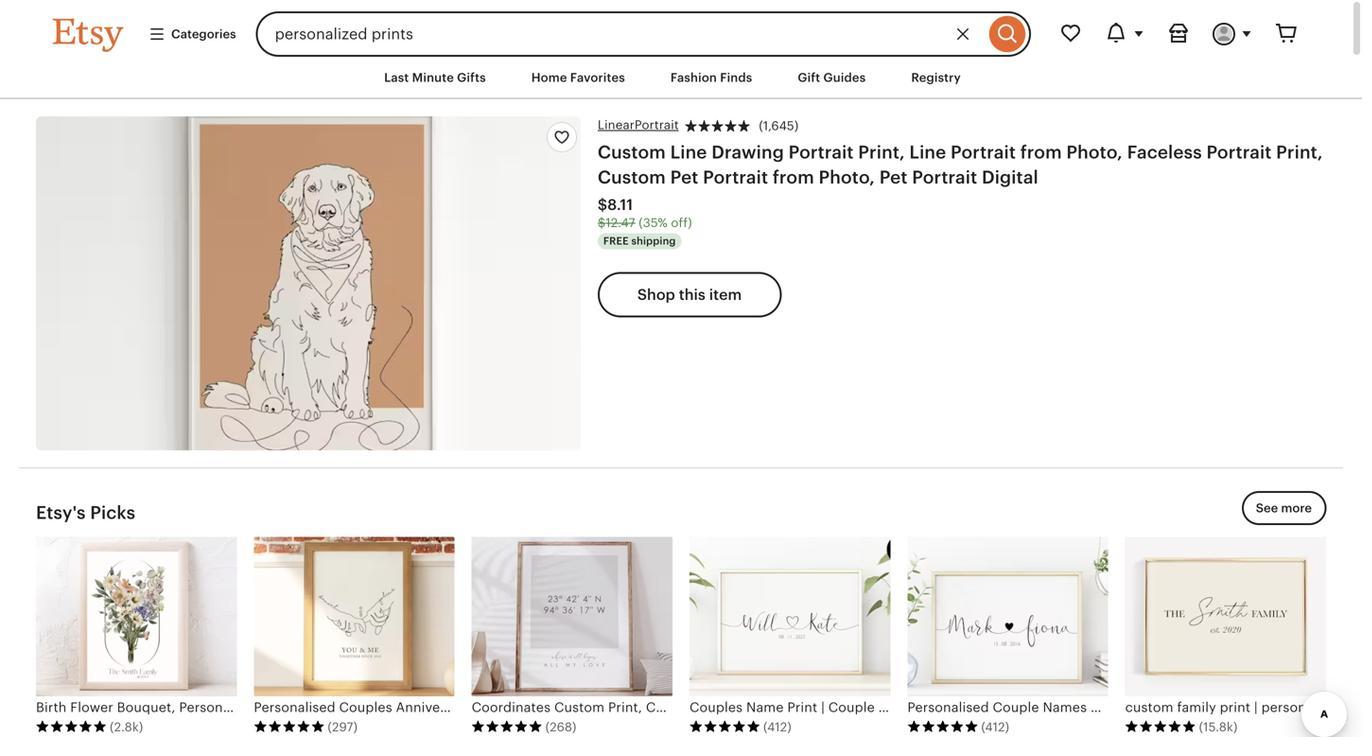 Task type: locate. For each thing, give the bounding box(es) containing it.
shipping
[[632, 235, 676, 247]]

custom
[[598, 142, 666, 162], [598, 167, 666, 187]]

custom down linearportrait link
[[598, 142, 666, 162]]

custom line drawing portrait print, line portrait from photo, faceless portrait print, custom pet portrait from photo, pet portrait digital $ 8.11 $ 12.47 (35% off) free shipping
[[598, 142, 1324, 247]]

off)
[[671, 216, 692, 230]]

(412)
[[764, 720, 792, 734], [982, 720, 1010, 734]]

1 vertical spatial $
[[598, 216, 606, 230]]

5 out of 5 stars image inside (15.8k) link
[[1126, 720, 1197, 733]]

1 5 out of 5 stars image from the left
[[36, 720, 107, 733]]

$
[[598, 196, 608, 213], [598, 216, 606, 230]]

portrait right the faceless
[[1207, 142, 1272, 162]]

1 horizontal spatial pet
[[880, 167, 908, 187]]

1 horizontal spatial (412) link
[[908, 537, 1109, 737]]

gift guides
[[798, 71, 866, 85]]

registry
[[912, 71, 961, 85]]

gift guides link
[[784, 61, 880, 95]]

linearportrait
[[598, 118, 679, 132]]

2 (412) link from the left
[[908, 537, 1109, 737]]

(412) link
[[690, 537, 891, 737], [908, 537, 1109, 737]]

5 out of 5 stars image
[[36, 720, 107, 733], [254, 720, 325, 733], [472, 720, 543, 733], [690, 720, 761, 733], [908, 720, 979, 733], [1126, 720, 1197, 733]]

guides
[[824, 71, 866, 85]]

2 5 out of 5 stars image from the left
[[254, 720, 325, 733]]

1 vertical spatial custom
[[598, 167, 666, 187]]

(297)
[[328, 720, 358, 734]]

5 out of 5 stars image for custom family print | personalized gift | minimalist family name sign | customized christmas gifts | kikiandnim | custom digital art image
[[1126, 720, 1197, 733]]

(268) link
[[472, 537, 673, 737]]

portrait down drawing
[[703, 167, 769, 187]]

picks
[[90, 503, 136, 523]]

menu bar containing last minute gifts
[[19, 57, 1344, 100]]

categories
[[171, 27, 236, 41]]

portrait up digital
[[951, 142, 1016, 162]]

pet
[[671, 167, 699, 187], [880, 167, 908, 187]]

(412) for personalised couple names print | custom couples gift | custom home decor | custom engagement gift | custom wedding gift | digital download image 5 out of 5 stars 'image'
[[982, 720, 1010, 734]]

0 vertical spatial custom
[[598, 142, 666, 162]]

8.11
[[608, 196, 633, 213]]

5 out of 5 stars image inside (297) link
[[254, 720, 325, 733]]

0 vertical spatial $
[[598, 196, 608, 213]]

1 $ from the top
[[598, 196, 608, 213]]

fashion finds
[[671, 71, 753, 85]]

from
[[1021, 142, 1063, 162], [773, 167, 815, 187]]

drawing
[[712, 142, 784, 162]]

more
[[1282, 501, 1313, 515]]

last
[[384, 71, 409, 85]]

5 out of 5 stars image for birth flower bouquet, personalized gift, custom printable gift, personalized garden print, mothers day gift for grandma, christmas gift mom image
[[36, 720, 107, 733]]

0 vertical spatial from
[[1021, 142, 1063, 162]]

0 horizontal spatial line
[[671, 142, 707, 162]]

0 horizontal spatial (412) link
[[690, 537, 891, 737]]

etsy's picks
[[36, 503, 136, 523]]

0 horizontal spatial from
[[773, 167, 815, 187]]

5 out of 5 stars image inside (268) link
[[472, 720, 543, 733]]

from up digital
[[1021, 142, 1063, 162]]

menu bar containing categories
[[0, 0, 1363, 100]]

1 horizontal spatial (412)
[[982, 720, 1010, 734]]

1 horizontal spatial print,
[[1277, 142, 1324, 162]]

3 5 out of 5 stars image from the left
[[472, 720, 543, 733]]

$ up 12.47
[[598, 196, 608, 213]]

see more link
[[1242, 491, 1327, 526]]

None search field
[[256, 11, 1032, 57]]

Search for anything text field
[[256, 11, 985, 57]]

categories banner
[[19, 0, 1344, 57]]

fashion finds link
[[657, 61, 767, 95]]

5 out of 5 stars image inside (2.8k) link
[[36, 720, 107, 733]]

1 horizontal spatial line
[[910, 142, 947, 162]]

portrait
[[789, 142, 854, 162], [951, 142, 1016, 162], [1207, 142, 1272, 162], [703, 167, 769, 187], [913, 167, 978, 187]]

shop
[[638, 286, 676, 303]]

0 horizontal spatial pet
[[671, 167, 699, 187]]

finds
[[720, 71, 753, 85]]

print,
[[859, 142, 905, 162], [1277, 142, 1324, 162]]

1 custom from the top
[[598, 142, 666, 162]]

5 5 out of 5 stars image from the left
[[908, 720, 979, 733]]

etsy's
[[36, 503, 86, 523]]

shop this item
[[638, 286, 742, 303]]

2 (412) from the left
[[982, 720, 1010, 734]]

0 horizontal spatial (412)
[[764, 720, 792, 734]]

1 (412) from the left
[[764, 720, 792, 734]]

from down drawing
[[773, 167, 815, 187]]

line
[[671, 142, 707, 162], [910, 142, 947, 162]]

this
[[679, 286, 706, 303]]

6 5 out of 5 stars image from the left
[[1126, 720, 1197, 733]]

home favorites
[[532, 71, 625, 85]]

12.47
[[606, 216, 636, 230]]

1 horizontal spatial from
[[1021, 142, 1063, 162]]

item
[[710, 286, 742, 303]]

5 out of 5 stars image for personalised couple names print | custom couples gift | custom home decor | custom engagement gift | custom wedding gift | digital download image
[[908, 720, 979, 733]]

(2.8k) link
[[36, 537, 237, 737]]

linearportrait link
[[598, 117, 679, 134]]

$ up 'free'
[[598, 216, 606, 230]]

photo,
[[1067, 142, 1123, 162], [819, 167, 875, 187]]

2 line from the left
[[910, 142, 947, 162]]

last minute gifts link
[[370, 61, 500, 95]]

coordinates custom print, custom location coordinates print, latitude longitude, valentine's day gift, christmas gift image
[[472, 537, 673, 696]]

favorites
[[570, 71, 625, 85]]

0 horizontal spatial print,
[[859, 142, 905, 162]]

0 horizontal spatial photo,
[[819, 167, 875, 187]]

last minute gifts
[[384, 71, 486, 85]]

menu bar
[[0, 0, 1363, 100], [19, 57, 1344, 100]]

line down "registry" link
[[910, 142, 947, 162]]

(1,645)
[[759, 119, 799, 133]]

portrait left digital
[[913, 167, 978, 187]]

line down linearportrait link
[[671, 142, 707, 162]]

4 5 out of 5 stars image from the left
[[690, 720, 761, 733]]

custom up 8.11
[[598, 167, 666, 187]]

0 vertical spatial photo,
[[1067, 142, 1123, 162]]



Task type: vqa. For each thing, say whether or not it's contained in the screenshot.
Digital Quilting Planner, Quilt Journal, Quilt Project Hyperlinked Notebook, for Ipad, Goodnotes, Notability, Portrait, Pastel image
no



Task type: describe. For each thing, give the bounding box(es) containing it.
1 vertical spatial from
[[773, 167, 815, 187]]

shop this item link
[[598, 272, 782, 317]]

(15.8k) link
[[1126, 537, 1327, 737]]

(15.8k)
[[1200, 720, 1238, 734]]

1 horizontal spatial photo,
[[1067, 142, 1123, 162]]

(268)
[[546, 720, 577, 734]]

(297) link
[[254, 537, 455, 737]]

2 pet from the left
[[880, 167, 908, 187]]

personalised couple names print | custom couples gift | custom home decor | custom engagement gift | custom wedding gift | digital download image
[[908, 537, 1109, 696]]

minute
[[412, 71, 454, 85]]

custom family print | personalized gift | minimalist family name sign | customized christmas gifts | kikiandnim | custom digital art image
[[1126, 537, 1327, 696]]

custom line drawing portrait print, line portrait from photo, faceless portrait print, custom pet portrait from photo, pet portrait digital link
[[598, 142, 1324, 187]]

5 out of 5 stars image for couples name print | couple names gift | custom engagement print | personalised wedding gift | custom home decor | digital download image
[[690, 720, 761, 733]]

none search field inside the categories banner
[[256, 11, 1032, 57]]

home favorites link
[[517, 61, 640, 95]]

1 (412) link from the left
[[690, 537, 891, 737]]

(2.8k)
[[110, 720, 143, 734]]

home
[[532, 71, 567, 85]]

couples name print | couple names gift | custom engagement print | personalised wedding gift | custom home decor | digital download image
[[690, 537, 891, 696]]

registry link
[[897, 61, 976, 95]]

2 custom from the top
[[598, 167, 666, 187]]

birth flower bouquet, personalized gift, custom printable gift, personalized garden print, mothers day gift for grandma, christmas gift mom image
[[36, 537, 237, 696]]

categories button
[[134, 17, 250, 51]]

see
[[1257, 501, 1279, 515]]

gift
[[798, 71, 821, 85]]

1 print, from the left
[[859, 142, 905, 162]]

(35%
[[639, 216, 668, 230]]

see more
[[1257, 501, 1313, 515]]

2 $ from the top
[[598, 216, 606, 230]]

fashion
[[671, 71, 717, 85]]

1 pet from the left
[[671, 167, 699, 187]]

digital
[[982, 167, 1039, 187]]

2 print, from the left
[[1277, 142, 1324, 162]]

faceless
[[1128, 142, 1203, 162]]

(412) for 5 out of 5 stars 'image' related to couples name print | couple names gift | custom engagement print | personalised wedding gift | custom home decor | digital download image
[[764, 720, 792, 734]]

5 out of 5 stars image for the personalised couples anniversary print | valentine day gift | gift for wife husband girlfriend | personalised gift for him and her image on the left of page
[[254, 720, 325, 733]]

1 vertical spatial photo,
[[819, 167, 875, 187]]

personalised couples anniversary print | valentine day gift | gift for wife husband girlfriend | personalised gift for him and her image
[[254, 537, 455, 696]]

free
[[604, 235, 629, 247]]

1 line from the left
[[671, 142, 707, 162]]

portrait down (1,645)
[[789, 142, 854, 162]]

5 out of 5 stars image for the coordinates custom print, custom location coordinates print, latitude longitude, valentine's day gift, christmas gift image
[[472, 720, 543, 733]]

see more button
[[1242, 491, 1327, 526]]

gifts
[[457, 71, 486, 85]]



